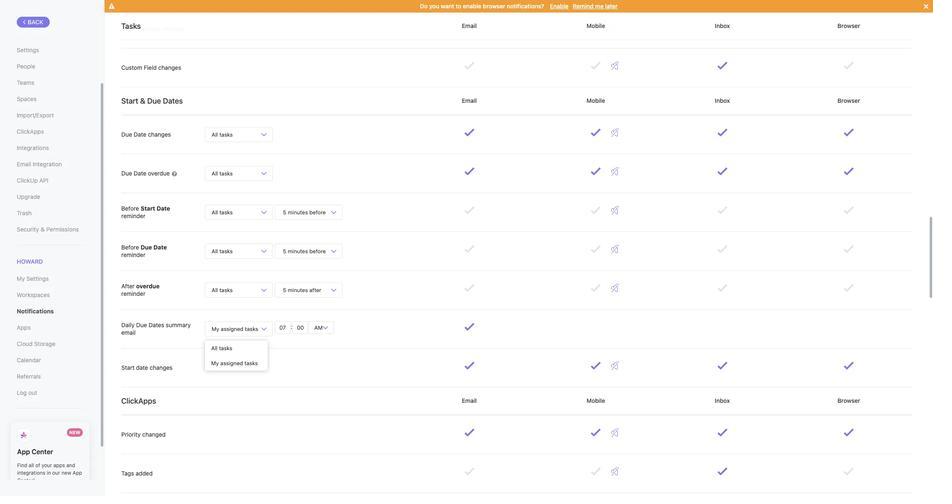 Task type: vqa. For each thing, say whether or not it's contained in the screenshot.


Task type: describe. For each thing, give the bounding box(es) containing it.
browser
[[483, 3, 506, 10]]

import/export
[[17, 112, 54, 119]]

new
[[62, 470, 71, 477]]

tags added
[[121, 470, 153, 477]]

off image for priority changed
[[612, 429, 619, 437]]

integrations
[[17, 470, 45, 477]]

checklist item resolved
[[121, 25, 184, 32]]

due inside daily due dates summary email
[[136, 322, 147, 329]]

browser for clickapps
[[837, 398, 862, 405]]

due inside before due date reminder
[[141, 244, 152, 251]]

priority changed
[[121, 431, 166, 439]]

off image for custom field changes
[[612, 62, 619, 70]]

before for before start date reminder
[[121, 205, 139, 212]]

apps
[[53, 463, 65, 469]]

log out
[[17, 390, 37, 397]]

enable
[[463, 3, 482, 10]]

me
[[595, 3, 604, 10]]

am
[[313, 325, 324, 331]]

reminder for due date
[[121, 252, 145, 259]]

1 vertical spatial assigned
[[220, 360, 243, 367]]

to
[[456, 3, 462, 10]]

inbox for tasks
[[714, 22, 732, 29]]

center
[[32, 449, 53, 456]]

import/export link
[[17, 108, 83, 123]]

people
[[17, 63, 35, 70]]

my inside my settings link
[[17, 275, 25, 283]]

mobile for tasks
[[585, 22, 607, 29]]

5 minutes before for due date
[[282, 248, 327, 255]]

trash link
[[17, 206, 83, 221]]

tags
[[121, 470, 134, 477]]

daily
[[121, 322, 135, 329]]

log
[[17, 390, 27, 397]]

clickup api
[[17, 177, 48, 184]]

5 minutes after
[[282, 287, 323, 294]]

0 vertical spatial dates
[[163, 96, 183, 105]]

tasks
[[121, 22, 141, 30]]

0 vertical spatial app
[[17, 449, 30, 456]]

do you want to enable browser notifications? enable remind me later
[[420, 3, 618, 10]]

calendar link
[[17, 354, 83, 368]]

and
[[66, 463, 75, 469]]

cloud storage link
[[17, 337, 83, 352]]

mobile for start & due dates
[[585, 97, 607, 104]]

mobile for clickapps
[[585, 398, 607, 405]]

minutes for overdue
[[288, 287, 308, 294]]

our
[[52, 470, 60, 477]]

custom
[[121, 64, 142, 71]]

cloud
[[17, 341, 33, 348]]

clickapps inside clickapps link
[[17, 128, 44, 135]]

log out link
[[17, 386, 83, 401]]

& for start
[[140, 96, 145, 105]]

permissions
[[46, 226, 79, 233]]

before start date reminder
[[121, 205, 170, 220]]

due date overdue
[[121, 170, 171, 177]]

email integration link
[[17, 157, 83, 172]]

reminder for start date
[[121, 213, 145, 220]]

app inside the find all of your apps and integrations in our new app center!
[[73, 470, 82, 477]]

5 for start date
[[283, 209, 286, 216]]

2 vertical spatial my
[[211, 360, 219, 367]]

daily due dates summary email
[[121, 322, 191, 336]]

added
[[136, 470, 153, 477]]

reminder inside after overdue reminder
[[121, 290, 145, 298]]

app center
[[17, 449, 53, 456]]

storage
[[34, 341, 55, 348]]

integrations
[[17, 144, 49, 151]]

my settings link
[[17, 272, 83, 286]]

workspaces
[[17, 292, 50, 299]]

off image for due date overdue
[[612, 167, 619, 176]]

date down the start & due dates
[[134, 131, 146, 138]]

start & due dates
[[121, 96, 183, 105]]

minutes for start date
[[288, 209, 308, 216]]

before for start date
[[310, 209, 326, 216]]

minutes for due date
[[288, 248, 308, 255]]

apps link
[[17, 321, 83, 335]]

security & permissions
[[17, 226, 79, 233]]

your
[[42, 463, 52, 469]]

want
[[441, 3, 454, 10]]

of
[[35, 463, 40, 469]]

0 vertical spatial assigned
[[221, 326, 244, 332]]

summary
[[166, 322, 191, 329]]

1 vertical spatial my assigned tasks
[[211, 360, 258, 367]]

resolved
[[161, 25, 184, 32]]

5 for overdue
[[283, 287, 286, 294]]

notifications?
[[507, 3, 545, 10]]

email integration
[[17, 161, 62, 168]]

clickup api link
[[17, 174, 83, 188]]

1 vertical spatial my
[[212, 326, 219, 332]]

clickapps link
[[17, 125, 83, 139]]

changes for start date changes
[[150, 364, 173, 372]]

teams link
[[17, 76, 83, 90]]

due date changes
[[121, 131, 171, 138]]

you
[[429, 3, 440, 10]]

off image for tags added
[[612, 468, 619, 476]]

do
[[420, 3, 428, 10]]

priority
[[121, 431, 141, 439]]



Task type: locate. For each thing, give the bounding box(es) containing it.
mobile
[[585, 22, 607, 29], [585, 97, 607, 104], [585, 398, 607, 405]]

cloud storage
[[17, 341, 55, 348]]

2 inbox from the top
[[714, 97, 732, 104]]

1 horizontal spatial &
[[140, 96, 145, 105]]

security & permissions link
[[17, 223, 83, 237]]

date up before start date reminder
[[134, 170, 146, 177]]

2 mobile from the top
[[585, 97, 607, 104]]

1 inbox from the top
[[714, 22, 732, 29]]

after overdue reminder
[[121, 283, 160, 298]]

& up due date changes
[[140, 96, 145, 105]]

calendar
[[17, 357, 41, 364]]

1 minutes from the top
[[288, 209, 308, 216]]

reminder
[[121, 213, 145, 220], [121, 252, 145, 259], [121, 290, 145, 298]]

0 vertical spatial before
[[310, 209, 326, 216]]

reminder up after
[[121, 252, 145, 259]]

email for clickapps
[[461, 398, 479, 405]]

3 mobile from the top
[[585, 398, 607, 405]]

changes down the start & due dates
[[148, 131, 171, 138]]

new
[[69, 430, 80, 436]]

7 off image from the top
[[612, 468, 619, 476]]

settings up people
[[17, 46, 39, 54]]

date
[[134, 131, 146, 138], [134, 170, 146, 177], [157, 205, 170, 212], [154, 244, 167, 251]]

in
[[47, 470, 51, 477]]

clickapps up 'integrations'
[[17, 128, 44, 135]]

reminder up before due date reminder
[[121, 213, 145, 220]]

0 horizontal spatial &
[[41, 226, 45, 233]]

app up find at left bottom
[[17, 449, 30, 456]]

1 reminder from the top
[[121, 213, 145, 220]]

1 vertical spatial 5 minutes before
[[282, 248, 327, 255]]

referrals link
[[17, 370, 83, 384]]

start
[[121, 96, 138, 105], [141, 205, 155, 212], [121, 364, 135, 372]]

0 vertical spatial inbox
[[714, 22, 732, 29]]

off image
[[612, 23, 619, 31], [612, 62, 619, 70], [612, 206, 619, 215], [612, 284, 619, 293], [612, 362, 619, 370], [612, 429, 619, 437], [612, 468, 619, 476]]

1 horizontal spatial app
[[73, 470, 82, 477]]

dates inside daily due dates summary email
[[149, 322, 164, 329]]

overdue down due date changes
[[148, 170, 170, 177]]

spaces
[[17, 95, 37, 103]]

all
[[212, 131, 218, 138], [212, 170, 218, 177], [212, 209, 218, 216], [212, 248, 218, 255], [212, 287, 218, 294], [211, 345, 218, 352]]

date inside before due date reminder
[[154, 244, 167, 251]]

email
[[121, 329, 136, 336]]

1 vertical spatial changes
[[148, 131, 171, 138]]

& inside security & permissions link
[[41, 226, 45, 233]]

app
[[17, 449, 30, 456], [73, 470, 82, 477]]

1 5 minutes before from the top
[[282, 209, 327, 216]]

item
[[148, 25, 160, 32]]

reminder inside before due date reminder
[[121, 252, 145, 259]]

app down and
[[73, 470, 82, 477]]

2 vertical spatial off image
[[612, 245, 619, 254]]

1 vertical spatial before
[[121, 244, 139, 251]]

field
[[144, 64, 157, 71]]

after
[[310, 287, 322, 294]]

before down due date overdue
[[121, 205, 139, 212]]

0 vertical spatial before
[[121, 205, 139, 212]]

0 vertical spatial overdue
[[148, 170, 170, 177]]

6 off image from the top
[[612, 429, 619, 437]]

2 vertical spatial start
[[121, 364, 135, 372]]

3 off image from the top
[[612, 245, 619, 254]]

inbox
[[714, 22, 732, 29], [714, 97, 732, 104], [714, 398, 732, 405]]

2 5 from the top
[[283, 248, 286, 255]]

after
[[121, 283, 135, 290]]

workspaces link
[[17, 288, 83, 303]]

back
[[28, 18, 43, 26]]

remind
[[573, 3, 594, 10]]

0 vertical spatial minutes
[[288, 209, 308, 216]]

start for &
[[121, 96, 138, 105]]

apps
[[17, 324, 31, 332]]

0 horizontal spatial clickapps
[[17, 128, 44, 135]]

email for start & due dates
[[461, 97, 479, 104]]

2 off image from the top
[[612, 167, 619, 176]]

howard
[[17, 258, 43, 265]]

clickup
[[17, 177, 38, 184]]

changes for custom field changes
[[158, 64, 181, 71]]

0 vertical spatial 5 minutes before
[[282, 209, 327, 216]]

integration
[[33, 161, 62, 168]]

overdue right after
[[136, 283, 160, 290]]

back link
[[17, 17, 50, 28]]

email
[[461, 22, 479, 29], [461, 97, 479, 104], [17, 161, 31, 168], [461, 398, 479, 405]]

reminder down after
[[121, 290, 145, 298]]

1 vertical spatial minutes
[[288, 248, 308, 255]]

2 vertical spatial minutes
[[288, 287, 308, 294]]

overdue inside after overdue reminder
[[136, 283, 160, 290]]

settings up workspaces
[[26, 275, 49, 283]]

before due date reminder
[[121, 244, 167, 259]]

start left 'date'
[[121, 364, 135, 372]]

integrations link
[[17, 141, 83, 155]]

security
[[17, 226, 39, 233]]

referrals
[[17, 373, 41, 380]]

1 vertical spatial inbox
[[714, 97, 732, 104]]

2 before from the top
[[310, 248, 326, 255]]

1 vertical spatial off image
[[612, 167, 619, 176]]

2 5 minutes before from the top
[[282, 248, 327, 255]]

checklist
[[121, 25, 146, 32]]

start down due date overdue
[[141, 205, 155, 212]]

date down due date overdue
[[157, 205, 170, 212]]

settings link
[[17, 43, 83, 57]]

0 vertical spatial browser
[[837, 22, 862, 29]]

&
[[140, 96, 145, 105], [41, 226, 45, 233]]

center!
[[17, 478, 35, 484]]

0 vertical spatial mobile
[[585, 22, 607, 29]]

2 browser from the top
[[837, 97, 862, 104]]

2 reminder from the top
[[121, 252, 145, 259]]

inbox for start & due dates
[[714, 97, 732, 104]]

dates left summary
[[149, 322, 164, 329]]

browser for tasks
[[837, 22, 862, 29]]

0 vertical spatial start
[[121, 96, 138, 105]]

& right security
[[41, 226, 45, 233]]

1 vertical spatial start
[[141, 205, 155, 212]]

0 vertical spatial 5
[[283, 209, 286, 216]]

3 browser from the top
[[837, 398, 862, 405]]

4 off image from the top
[[612, 284, 619, 293]]

1 vertical spatial settings
[[26, 275, 49, 283]]

date inside before start date reminder
[[157, 205, 170, 212]]

:
[[291, 324, 293, 331]]

1 vertical spatial mobile
[[585, 97, 607, 104]]

1 vertical spatial clickapps
[[121, 397, 156, 406]]

1 off image from the top
[[612, 23, 619, 31]]

0 vertical spatial my assigned tasks
[[212, 326, 258, 332]]

my settings
[[17, 275, 49, 283]]

1 mobile from the top
[[585, 22, 607, 29]]

start inside before start date reminder
[[141, 205, 155, 212]]

my
[[17, 275, 25, 283], [212, 326, 219, 332], [211, 360, 219, 367]]

None text field
[[275, 322, 291, 334], [293, 322, 308, 334], [275, 322, 291, 334], [293, 322, 308, 334]]

people link
[[17, 59, 83, 74]]

all
[[29, 463, 34, 469]]

3 inbox from the top
[[714, 398, 732, 405]]

0 vertical spatial clickapps
[[17, 128, 44, 135]]

before for before due date reminder
[[121, 244, 139, 251]]

0 vertical spatial my
[[17, 275, 25, 283]]

spaces link
[[17, 92, 83, 106]]

off image for due date changes
[[612, 128, 619, 137]]

0 horizontal spatial app
[[17, 449, 30, 456]]

1 vertical spatial overdue
[[136, 283, 160, 290]]

enable
[[550, 3, 569, 10]]

changes for due date changes
[[148, 131, 171, 138]]

date down before start date reminder
[[154, 244, 167, 251]]

reminder inside before start date reminder
[[121, 213, 145, 220]]

before
[[310, 209, 326, 216], [310, 248, 326, 255]]

1 vertical spatial browser
[[837, 97, 862, 104]]

before inside before start date reminder
[[121, 205, 139, 212]]

1 vertical spatial &
[[41, 226, 45, 233]]

changes right field
[[158, 64, 181, 71]]

5 off image from the top
[[612, 362, 619, 370]]

changed
[[142, 431, 166, 439]]

1 vertical spatial 5
[[283, 248, 286, 255]]

before
[[121, 205, 139, 212], [121, 244, 139, 251]]

1 horizontal spatial clickapps
[[121, 397, 156, 406]]

0 vertical spatial &
[[140, 96, 145, 105]]

2 before from the top
[[121, 244, 139, 251]]

5 minutes before for start date
[[282, 209, 327, 216]]

my assigned tasks
[[212, 326, 258, 332], [211, 360, 258, 367]]

1 5 from the top
[[283, 209, 286, 216]]

find
[[17, 463, 27, 469]]

custom field changes
[[121, 64, 181, 71]]

0 vertical spatial settings
[[17, 46, 39, 54]]

api
[[39, 177, 48, 184]]

changes
[[158, 64, 181, 71], [148, 131, 171, 138], [150, 364, 173, 372]]

3 minutes from the top
[[288, 287, 308, 294]]

1 vertical spatial reminder
[[121, 252, 145, 259]]

inbox for clickapps
[[714, 398, 732, 405]]

later
[[606, 3, 618, 10]]

browser for start & due dates
[[837, 97, 862, 104]]

changes right 'date'
[[150, 364, 173, 372]]

off image
[[612, 128, 619, 137], [612, 167, 619, 176], [612, 245, 619, 254]]

1 vertical spatial app
[[73, 470, 82, 477]]

find all of your apps and integrations in our new app center!
[[17, 463, 82, 484]]

2 off image from the top
[[612, 62, 619, 70]]

2 vertical spatial mobile
[[585, 398, 607, 405]]

1 vertical spatial before
[[310, 248, 326, 255]]

1 vertical spatial dates
[[149, 322, 164, 329]]

2 vertical spatial browser
[[837, 398, 862, 405]]

0 vertical spatial off image
[[612, 128, 619, 137]]

2 vertical spatial 5
[[283, 287, 286, 294]]

off image for checklist item resolved
[[612, 23, 619, 31]]

3 reminder from the top
[[121, 290, 145, 298]]

2 vertical spatial inbox
[[714, 398, 732, 405]]

& for security
[[41, 226, 45, 233]]

3 5 from the top
[[283, 287, 286, 294]]

5 for due date
[[283, 248, 286, 255]]

0 vertical spatial reminder
[[121, 213, 145, 220]]

0 vertical spatial changes
[[158, 64, 181, 71]]

due
[[147, 96, 161, 105], [121, 131, 132, 138], [121, 170, 132, 177], [141, 244, 152, 251], [136, 322, 147, 329]]

5 minutes before
[[282, 209, 327, 216], [282, 248, 327, 255]]

before inside before due date reminder
[[121, 244, 139, 251]]

dates down custom field changes
[[163, 96, 183, 105]]

before down before start date reminder
[[121, 244, 139, 251]]

before for due date
[[310, 248, 326, 255]]

2 vertical spatial reminder
[[121, 290, 145, 298]]

start for date
[[121, 364, 135, 372]]

1 off image from the top
[[612, 128, 619, 137]]

off image for start date changes
[[612, 362, 619, 370]]

notifications
[[17, 308, 54, 315]]

1 before from the top
[[121, 205, 139, 212]]

notifications link
[[17, 305, 83, 319]]

clickapps down 'date'
[[121, 397, 156, 406]]

start down custom
[[121, 96, 138, 105]]

3 off image from the top
[[612, 206, 619, 215]]

1 before from the top
[[310, 209, 326, 216]]

email for tasks
[[461, 22, 479, 29]]

start date changes
[[121, 364, 173, 372]]

2 vertical spatial changes
[[150, 364, 173, 372]]

out
[[28, 390, 37, 397]]

upgrade
[[17, 193, 40, 200]]

teams
[[17, 79, 34, 86]]

trash
[[17, 210, 32, 217]]

2 minutes from the top
[[288, 248, 308, 255]]

overdue
[[148, 170, 170, 177], [136, 283, 160, 290]]

date
[[136, 364, 148, 372]]

1 browser from the top
[[837, 22, 862, 29]]



